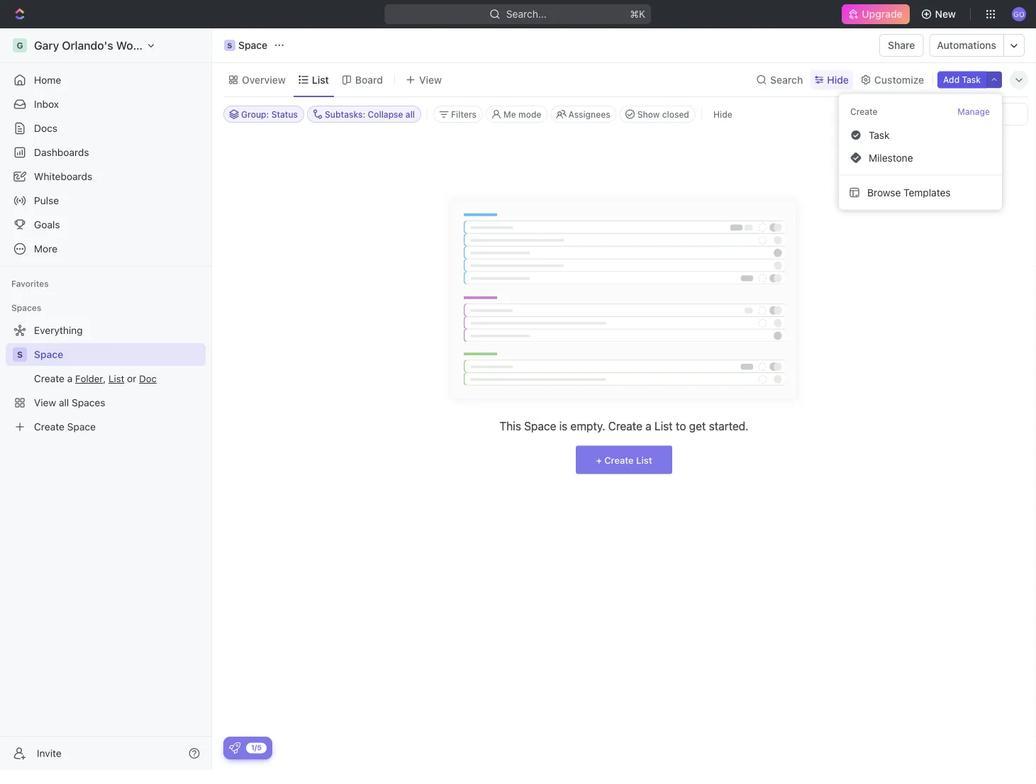 Task type: describe. For each thing, give the bounding box(es) containing it.
empty.
[[571, 419, 605, 433]]

space for this space is empty. create a list to get started.
[[524, 419, 556, 433]]

search
[[770, 74, 803, 85]]

docs link
[[6, 117, 206, 140]]

assignees
[[568, 109, 610, 119]]

home link
[[6, 69, 206, 91]]

this
[[500, 419, 521, 433]]

manage
[[958, 107, 990, 117]]

templates
[[904, 187, 951, 198]]

board
[[355, 74, 383, 85]]

customize button
[[856, 70, 929, 90]]

0 vertical spatial task
[[962, 75, 981, 85]]

add
[[943, 75, 960, 85]]

goals link
[[6, 213, 206, 236]]

2 vertical spatial create
[[604, 455, 634, 465]]

inbox
[[34, 98, 59, 110]]

onboarding checklist button image
[[229, 743, 240, 754]]

overview
[[242, 74, 286, 85]]

space for s space
[[238, 39, 268, 51]]

1 vertical spatial task
[[869, 129, 890, 141]]

invite
[[37, 748, 62, 759]]

1 vertical spatial create
[[608, 419, 643, 433]]

hide button
[[708, 106, 738, 123]]

0 vertical spatial space, , element
[[224, 40, 235, 51]]

goals
[[34, 219, 60, 231]]

inbox link
[[6, 93, 206, 116]]

space inside tree
[[34, 349, 63, 360]]

search...
[[506, 8, 547, 20]]

s for s space
[[227, 41, 232, 49]]

upgrade link
[[842, 4, 910, 24]]

+ create list
[[596, 455, 652, 465]]

s for s
[[17, 350, 23, 360]]

onboarding checklist button element
[[229, 743, 240, 754]]

hide inside hide dropdown button
[[827, 74, 849, 85]]

whiteboards
[[34, 171, 92, 182]]

whiteboards link
[[6, 165, 206, 188]]

search button
[[752, 70, 807, 90]]

share button
[[880, 34, 924, 57]]

hide inside hide button
[[713, 109, 732, 119]]

1/5
[[251, 744, 262, 752]]

1 horizontal spatial list
[[636, 455, 652, 465]]

favorites button
[[6, 275, 54, 292]]



Task type: locate. For each thing, give the bounding box(es) containing it.
milestone button
[[845, 146, 997, 169]]

0 horizontal spatial space
[[34, 349, 63, 360]]

0 horizontal spatial hide
[[713, 109, 732, 119]]

1 vertical spatial space, , element
[[13, 348, 27, 362]]

0 vertical spatial space
[[238, 39, 268, 51]]

list right 'a' on the bottom
[[655, 419, 673, 433]]

home
[[34, 74, 61, 86]]

+
[[596, 455, 602, 465]]

sidebar navigation
[[0, 28, 212, 770]]

add task button
[[938, 71, 987, 88]]

space up overview "link" at the top left of page
[[238, 39, 268, 51]]

space link
[[34, 343, 203, 366]]

space left is
[[524, 419, 556, 433]]

pulse link
[[6, 189, 206, 212]]

s
[[227, 41, 232, 49], [17, 350, 23, 360]]

browse templates
[[867, 187, 951, 198]]

customize
[[875, 74, 924, 85]]

0 vertical spatial list
[[312, 74, 329, 85]]

create
[[850, 107, 878, 117], [608, 419, 643, 433], [604, 455, 634, 465]]

a
[[646, 419, 652, 433]]

0 vertical spatial create
[[850, 107, 878, 117]]

1 horizontal spatial task
[[962, 75, 981, 85]]

manage button
[[957, 105, 991, 118]]

s space
[[227, 39, 268, 51]]

automations
[[937, 39, 997, 51]]

0 horizontal spatial space, , element
[[13, 348, 27, 362]]

space, , element
[[224, 40, 235, 51], [13, 348, 27, 362]]

hide
[[827, 74, 849, 85], [713, 109, 732, 119]]

0 horizontal spatial s
[[17, 350, 23, 360]]

space tree
[[6, 319, 206, 438]]

0 horizontal spatial task
[[869, 129, 890, 141]]

upgrade
[[862, 8, 903, 20]]

space
[[238, 39, 268, 51], [34, 349, 63, 360], [524, 419, 556, 433]]

started.
[[709, 419, 749, 433]]

1 horizontal spatial space
[[238, 39, 268, 51]]

to
[[676, 419, 686, 433]]

s inside s space
[[227, 41, 232, 49]]

new
[[935, 8, 956, 20]]

this space is empty. create a list to get started.
[[500, 419, 749, 433]]

create down the 'customize' button
[[850, 107, 878, 117]]

task button
[[845, 124, 997, 146]]

browse
[[867, 187, 901, 198]]

list left board 'link'
[[312, 74, 329, 85]]

new button
[[915, 3, 965, 26]]

add task
[[943, 75, 981, 85]]

task
[[962, 75, 981, 85], [869, 129, 890, 141]]

favorites
[[11, 279, 49, 289]]

task up the 'milestone'
[[869, 129, 890, 141]]

space down spaces
[[34, 349, 63, 360]]

task right the add
[[962, 75, 981, 85]]

list link
[[309, 70, 329, 90]]

list down 'a' on the bottom
[[636, 455, 652, 465]]

pulse
[[34, 195, 59, 206]]

automations button
[[930, 35, 1004, 56]]

share
[[888, 39, 915, 51]]

overview link
[[239, 70, 286, 90]]

1 vertical spatial list
[[655, 419, 673, 433]]

docs
[[34, 122, 57, 134]]

2 vertical spatial list
[[636, 455, 652, 465]]

is
[[559, 419, 568, 433]]

2 vertical spatial space
[[524, 419, 556, 433]]

2 horizontal spatial space
[[524, 419, 556, 433]]

hide button
[[810, 70, 853, 90]]

2 horizontal spatial list
[[655, 419, 673, 433]]

spaces
[[11, 303, 41, 313]]

⌘k
[[630, 8, 646, 20]]

0 vertical spatial s
[[227, 41, 232, 49]]

milestone
[[869, 152, 913, 163]]

0 horizontal spatial list
[[312, 74, 329, 85]]

s inside tree
[[17, 350, 23, 360]]

assignees button
[[551, 106, 617, 123]]

1 vertical spatial s
[[17, 350, 23, 360]]

list
[[312, 74, 329, 85], [655, 419, 673, 433], [636, 455, 652, 465]]

1 horizontal spatial s
[[227, 41, 232, 49]]

space, , element inside space tree
[[13, 348, 27, 362]]

1 horizontal spatial hide
[[827, 74, 849, 85]]

create left 'a' on the bottom
[[608, 419, 643, 433]]

Search tasks... text field
[[886, 104, 1028, 125]]

browse templates button
[[845, 181, 997, 204]]

get
[[689, 419, 706, 433]]

0 vertical spatial hide
[[827, 74, 849, 85]]

1 vertical spatial space
[[34, 349, 63, 360]]

create right +
[[604, 455, 634, 465]]

board link
[[352, 70, 383, 90]]

1 horizontal spatial space, , element
[[224, 40, 235, 51]]

1 vertical spatial hide
[[713, 109, 732, 119]]

dashboards
[[34, 146, 89, 158]]

dashboards link
[[6, 141, 206, 164]]



Task type: vqa. For each thing, say whether or not it's contained in the screenshot.
Business Time IMAGE
no



